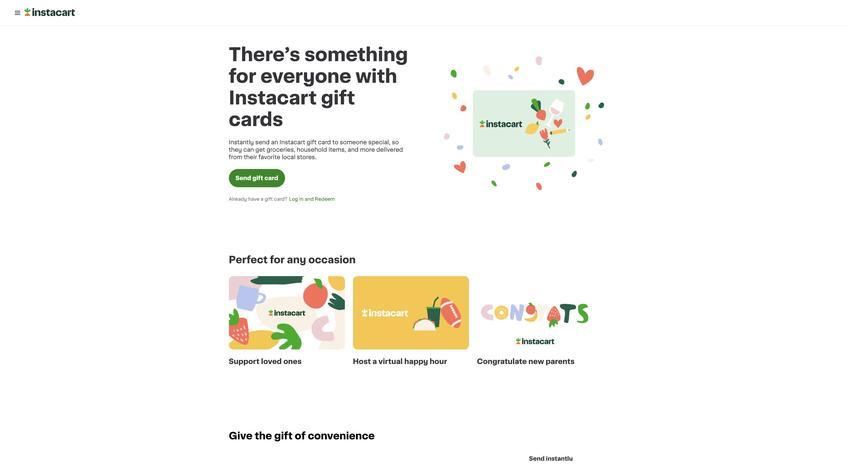 Task type: vqa. For each thing, say whether or not it's contained in the screenshot.
'CONGRATULATE'
yes



Task type: locate. For each thing, give the bounding box(es) containing it.
1 vertical spatial a
[[373, 359, 377, 366]]

and
[[348, 147, 359, 153], [305, 197, 314, 202]]

0 vertical spatial a
[[261, 197, 264, 202]]

log
[[289, 197, 298, 202]]

and inside instantly send an instacart gift card to someone special, so they can get groceries, household items, and more delivered from their favorite local stores.
[[348, 147, 359, 153]]

send
[[256, 140, 270, 145]]

virtual
[[379, 359, 403, 366]]

1 vertical spatial instacart
[[280, 140, 306, 145]]

something
[[305, 46, 408, 64]]

1 horizontal spatial for
[[270, 255, 285, 265]]

from
[[229, 155, 243, 160]]

send gift card
[[236, 176, 278, 181]]

a right have
[[261, 197, 264, 202]]

for
[[229, 67, 257, 86], [270, 255, 285, 265]]

1 horizontal spatial card
[[318, 140, 331, 145]]

and right in
[[305, 197, 314, 202]]

card
[[318, 140, 331, 145], [265, 176, 278, 181]]

items,
[[329, 147, 346, 153]]

0 horizontal spatial a
[[261, 197, 264, 202]]

0 vertical spatial instacart
[[229, 89, 317, 107]]

more
[[360, 147, 375, 153]]

card inside instantly send an instacart gift card to someone special, so they can get groceries, household items, and more delivered from their favorite local stores.
[[318, 140, 331, 145]]

a
[[261, 197, 264, 202], [373, 359, 377, 366]]

there's
[[229, 46, 300, 64]]

convenience
[[308, 432, 375, 441]]

their
[[244, 155, 257, 160]]

card down favorite on the left of page
[[265, 176, 278, 181]]

for left the 'any'
[[270, 255, 285, 265]]

0 horizontal spatial card
[[265, 176, 278, 181]]

log in and redeem button
[[287, 196, 337, 203]]

host a virtual happy hour image
[[353, 277, 469, 350]]

0 vertical spatial card
[[318, 140, 331, 145]]

congratulate
[[477, 359, 527, 366]]

they
[[229, 147, 242, 153]]

perfect for any occasion
[[229, 255, 356, 265]]

already have a gift card? log in and redeem
[[229, 197, 335, 202]]

1 vertical spatial and
[[305, 197, 314, 202]]

instacart up cards
[[229, 89, 317, 107]]

congratulate new parents image
[[477, 277, 593, 350]]

instacart
[[229, 89, 317, 107], [280, 140, 306, 145]]

a right host
[[373, 359, 377, 366]]

1 horizontal spatial and
[[348, 147, 359, 153]]

gift
[[321, 89, 355, 107], [307, 140, 317, 145], [253, 176, 263, 181], [265, 197, 273, 202], [274, 432, 293, 441]]

instacart home image
[[24, 8, 75, 16]]

and down someone
[[348, 147, 359, 153]]

instacart inside instantly send an instacart gift card to someone special, so they can get groceries, household items, and more delivered from their favorite local stores.
[[280, 140, 306, 145]]

0 horizontal spatial and
[[305, 197, 314, 202]]

support
[[229, 359, 260, 366]]

1 vertical spatial card
[[265, 176, 278, 181]]

have
[[248, 197, 260, 202]]

for inside there's something for everyone with instacart gift cards
[[229, 67, 257, 86]]

1 vertical spatial for
[[270, 255, 285, 265]]

can
[[244, 147, 254, 153]]

gift inside there's something for everyone with instacart gift cards
[[321, 89, 355, 107]]

instacart up the groceries,
[[280, 140, 306, 145]]

already
[[229, 197, 247, 202]]

card left to
[[318, 140, 331, 145]]

0 horizontal spatial for
[[229, 67, 257, 86]]

0 vertical spatial and
[[348, 147, 359, 153]]

instacart gift card image
[[435, 37, 619, 210]]

instantly
[[229, 140, 254, 145]]

get
[[256, 147, 265, 153]]

for down there's
[[229, 67, 257, 86]]

someone
[[340, 140, 367, 145]]

congratulate new parents
[[477, 359, 575, 366]]

of
[[295, 432, 306, 441]]

0 vertical spatial for
[[229, 67, 257, 86]]

the
[[255, 432, 272, 441]]

any
[[287, 255, 306, 265]]

favorite
[[259, 155, 281, 160]]

loved
[[261, 359, 282, 366]]



Task type: describe. For each thing, give the bounding box(es) containing it.
give
[[229, 432, 253, 441]]

there's something for everyone with instacart gift cards
[[229, 46, 408, 129]]

instantly send an instacart gift card to someone special, so they can get groceries, household items, and more delivered from their favorite local stores.
[[229, 140, 403, 160]]

happy
[[405, 359, 428, 366]]

everyone
[[261, 67, 352, 86]]

groceries,
[[267, 147, 296, 153]]

host
[[353, 359, 371, 366]]

redeem
[[315, 197, 335, 202]]

1 horizontal spatial a
[[373, 359, 377, 366]]

parents
[[546, 359, 575, 366]]

local
[[282, 155, 296, 160]]

new
[[529, 359, 544, 366]]

gift inside button
[[253, 176, 263, 181]]

send
[[236, 176, 251, 181]]

an
[[271, 140, 278, 145]]

gift inside instantly send an instacart gift card to someone special, so they can get groceries, household items, and more delivered from their favorite local stores.
[[307, 140, 317, 145]]

open main menu image
[[14, 9, 22, 17]]

with
[[356, 67, 398, 86]]

in
[[300, 197, 304, 202]]

support loved ones image
[[229, 277, 345, 350]]

cards
[[229, 111, 283, 129]]

send gift card button
[[229, 169, 285, 188]]

so
[[392, 140, 399, 145]]

household
[[297, 147, 327, 153]]

occasion
[[309, 255, 356, 265]]

instacart inside there's something for everyone with instacart gift cards
[[229, 89, 317, 107]]

ones
[[284, 359, 302, 366]]

hour
[[430, 359, 447, 366]]

delivered
[[377, 147, 403, 153]]

special,
[[369, 140, 391, 145]]

card inside button
[[265, 176, 278, 181]]

stores.
[[297, 155, 317, 160]]

card?
[[274, 197, 287, 202]]

to
[[333, 140, 339, 145]]

perfect
[[229, 255, 268, 265]]

give the gift of convenience
[[229, 432, 375, 441]]

host a virtual happy hour
[[353, 359, 447, 366]]

support loved ones
[[229, 359, 302, 366]]



